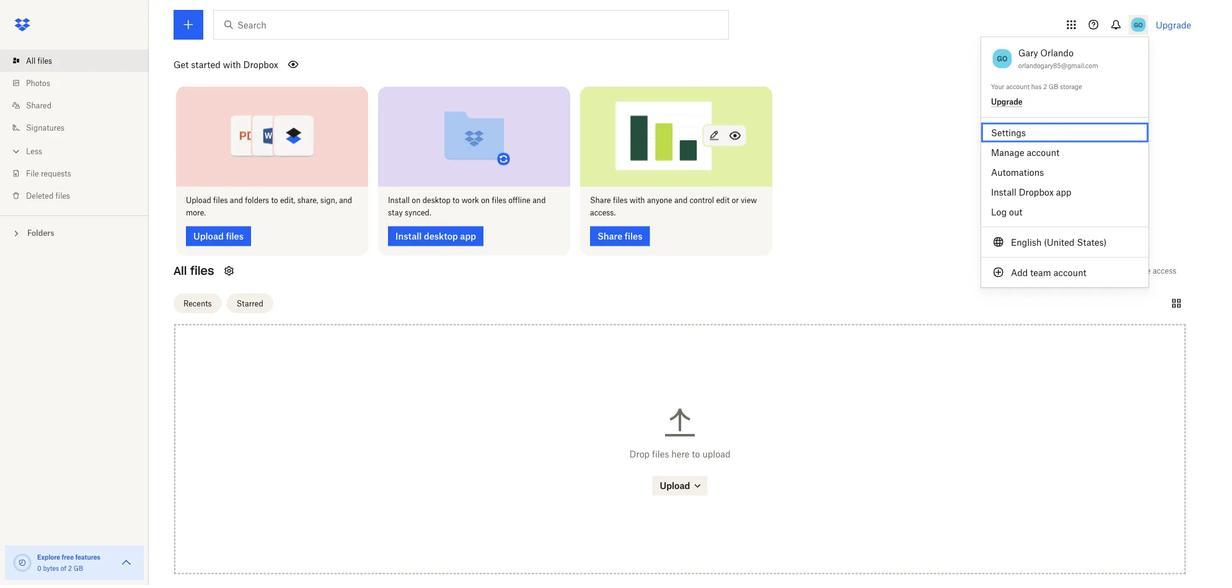 Task type: describe. For each thing, give the bounding box(es) containing it.
app
[[1056, 187, 1072, 197]]

drop
[[630, 450, 650, 460]]

signatures
[[26, 123, 65, 132]]

drop files here to upload
[[630, 450, 731, 460]]

1 on from the left
[[412, 196, 421, 206]]

starred button
[[227, 294, 273, 314]]

and inside share files with anyone and control edit or view access.
[[675, 196, 688, 206]]

shared link
[[10, 94, 149, 117]]

states)
[[1077, 237, 1107, 248]]

account for manage
[[1027, 147, 1060, 158]]

account menu image
[[1129, 15, 1149, 35]]

share,
[[297, 196, 318, 206]]

go
[[997, 54, 1008, 64]]

photos link
[[10, 72, 149, 94]]

all inside list item
[[26, 56, 36, 65]]

view
[[741, 196, 757, 206]]

settings
[[991, 127, 1026, 138]]

recents button
[[174, 294, 222, 314]]

more.
[[186, 209, 206, 218]]

upload
[[703, 450, 731, 460]]

orlandogary85@gmail.com
[[1019, 62, 1098, 70]]

add
[[1011, 268, 1028, 278]]

has
[[1032, 83, 1042, 91]]

2 inside explore free features 0 bytes of 2 gb
[[68, 565, 72, 573]]

upgrade link
[[1156, 20, 1192, 30]]

file
[[26, 169, 39, 178]]

team
[[1031, 268, 1052, 278]]

to for drop files here to upload
[[692, 450, 700, 460]]

you
[[1120, 267, 1133, 276]]

folders
[[27, 229, 54, 238]]

(united
[[1044, 237, 1075, 248]]

automations
[[991, 167, 1044, 178]]

desktop
[[423, 196, 451, 206]]

log
[[991, 207, 1007, 217]]

2 on from the left
[[481, 196, 490, 206]]

access
[[1153, 267, 1177, 276]]

with for started
[[223, 59, 241, 70]]

stay
[[388, 209, 403, 218]]

settings link
[[982, 123, 1149, 143]]

and inside install on desktop to work on files offline and stay synced.
[[533, 196, 546, 206]]

quota usage element
[[12, 554, 32, 574]]

control
[[690, 196, 714, 206]]

recents
[[184, 300, 212, 309]]

storage
[[1060, 83, 1082, 91]]

log out link
[[982, 202, 1149, 222]]

install for install on desktop to work on files offline and stay synced.
[[388, 196, 410, 206]]

upload
[[186, 196, 211, 206]]

anyone
[[647, 196, 673, 206]]

upload files and folders to edit, share, sign, and more.
[[186, 196, 352, 218]]

edit,
[[280, 196, 295, 206]]

signatures link
[[10, 117, 149, 139]]

all files inside list item
[[26, 56, 52, 65]]

free
[[62, 554, 74, 562]]

choose a language: image
[[991, 235, 1006, 250]]

go button
[[991, 46, 1014, 72]]

file requests link
[[10, 162, 149, 185]]

with for files
[[630, 196, 645, 206]]

manage account
[[991, 147, 1060, 158]]

out
[[1009, 207, 1023, 217]]

install dropbox app
[[991, 187, 1072, 197]]

folders button
[[0, 224, 149, 242]]

english (united states)
[[1011, 237, 1107, 248]]

requests
[[41, 169, 71, 178]]

upgrade button
[[991, 97, 1023, 107]]

manage
[[991, 147, 1025, 158]]

sign,
[[320, 196, 337, 206]]

install for install dropbox app
[[991, 187, 1017, 197]]

less
[[26, 147, 42, 156]]

files inside share files with anyone and control edit or view access.
[[613, 196, 628, 206]]

gary
[[1019, 47, 1038, 58]]

offline
[[509, 196, 531, 206]]

files inside list item
[[38, 56, 52, 65]]

automations link
[[982, 162, 1149, 182]]

only
[[1101, 267, 1118, 276]]



Task type: locate. For each thing, give the bounding box(es) containing it.
0 horizontal spatial all files
[[26, 56, 52, 65]]

1 horizontal spatial install
[[991, 187, 1017, 197]]

1 vertical spatial all
[[174, 264, 187, 279]]

0 horizontal spatial dropbox
[[243, 59, 278, 70]]

your account has 2 gb storage
[[991, 83, 1082, 91]]

and right sign,
[[339, 196, 352, 206]]

1 horizontal spatial gb
[[1049, 83, 1059, 91]]

deleted
[[26, 191, 54, 201]]

add team account link
[[982, 263, 1149, 283]]

explore free features 0 bytes of 2 gb
[[37, 554, 100, 573]]

0 vertical spatial all files
[[26, 56, 52, 65]]

share files with anyone and control edit or view access.
[[590, 196, 757, 218]]

1 vertical spatial all files
[[174, 264, 214, 279]]

all up photos
[[26, 56, 36, 65]]

0 horizontal spatial on
[[412, 196, 421, 206]]

1 horizontal spatial dropbox
[[1019, 187, 1054, 197]]

gb down the features
[[74, 565, 83, 573]]

to
[[271, 196, 278, 206], [453, 196, 460, 206], [692, 450, 700, 460]]

with
[[223, 59, 241, 70], [630, 196, 645, 206]]

0 horizontal spatial with
[[223, 59, 241, 70]]

files inside install on desktop to work on files offline and stay synced.
[[492, 196, 507, 206]]

account right team
[[1054, 268, 1087, 278]]

deleted files
[[26, 191, 70, 201]]

install up stay
[[388, 196, 410, 206]]

2 and from the left
[[339, 196, 352, 206]]

get started with dropbox
[[174, 59, 278, 70]]

starred
[[237, 300, 263, 309]]

2 right of
[[68, 565, 72, 573]]

dropbox right 'started'
[[243, 59, 278, 70]]

folders
[[245, 196, 269, 206]]

and left the 'control'
[[675, 196, 688, 206]]

orlando
[[1041, 47, 1074, 58]]

add team account
[[1011, 268, 1087, 278]]

synced.
[[405, 209, 431, 218]]

all files up photos
[[26, 56, 52, 65]]

files up photos
[[38, 56, 52, 65]]

account for your
[[1006, 83, 1030, 91]]

bytes
[[43, 565, 59, 573]]

account
[[1006, 83, 1030, 91], [1027, 147, 1060, 158], [1054, 268, 1087, 278]]

access.
[[590, 209, 616, 218]]

file requests
[[26, 169, 71, 178]]

dropbox
[[243, 59, 278, 70], [1019, 187, 1054, 197]]

gb
[[1049, 83, 1059, 91], [74, 565, 83, 573]]

to left edit,
[[271, 196, 278, 206]]

work
[[462, 196, 479, 206]]

deleted files link
[[10, 185, 149, 207]]

files left offline
[[492, 196, 507, 206]]

1 horizontal spatial all
[[174, 264, 187, 279]]

install on desktop to work on files offline and stay synced.
[[388, 196, 546, 218]]

0
[[37, 565, 41, 573]]

your
[[991, 83, 1005, 91]]

0 horizontal spatial to
[[271, 196, 278, 206]]

upgrade down your
[[991, 97, 1023, 107]]

1 horizontal spatial to
[[453, 196, 460, 206]]

files left here
[[652, 450, 669, 460]]

0 horizontal spatial gb
[[74, 565, 83, 573]]

1 vertical spatial account
[[1027, 147, 1060, 158]]

1 vertical spatial with
[[630, 196, 645, 206]]

all files
[[26, 56, 52, 65], [174, 264, 214, 279]]

0 horizontal spatial all
[[26, 56, 36, 65]]

and left folders
[[230, 196, 243, 206]]

2 right has
[[1044, 83, 1047, 91]]

share
[[590, 196, 611, 206]]

with inside share files with anyone and control edit or view access.
[[630, 196, 645, 206]]

0 vertical spatial 2
[[1044, 83, 1047, 91]]

dropbox image
[[10, 12, 35, 37]]

on up synced.
[[412, 196, 421, 206]]

0 vertical spatial account
[[1006, 83, 1030, 91]]

2 vertical spatial account
[[1054, 268, 1087, 278]]

1 horizontal spatial 2
[[1044, 83, 1047, 91]]

upgrade right account menu icon
[[1156, 20, 1192, 30]]

2
[[1044, 83, 1047, 91], [68, 565, 72, 573]]

with right 'started'
[[223, 59, 241, 70]]

english
[[1011, 237, 1042, 248]]

to right here
[[692, 450, 700, 460]]

install up log out
[[991, 187, 1017, 197]]

all files link
[[10, 50, 149, 72]]

log out
[[991, 207, 1023, 217]]

files inside upload files and folders to edit, share, sign, and more.
[[213, 196, 228, 206]]

account inside 'link'
[[1027, 147, 1060, 158]]

started
[[191, 59, 221, 70]]

1 and from the left
[[230, 196, 243, 206]]

get
[[174, 59, 189, 70]]

0 horizontal spatial 2
[[68, 565, 72, 573]]

install inside install on desktop to work on files offline and stay synced.
[[388, 196, 410, 206]]

explore
[[37, 554, 60, 562]]

account left has
[[1006, 83, 1030, 91]]

0 horizontal spatial upgrade
[[991, 97, 1023, 107]]

1 horizontal spatial with
[[630, 196, 645, 206]]

0 vertical spatial dropbox
[[243, 59, 278, 70]]

gb inside explore free features 0 bytes of 2 gb
[[74, 565, 83, 573]]

upgrade
[[1156, 20, 1192, 30], [991, 97, 1023, 107]]

list containing all files
[[0, 42, 149, 216]]

gary orlando orlandogary85@gmail.com
[[1019, 47, 1098, 70]]

1 horizontal spatial upgrade
[[1156, 20, 1192, 30]]

1 vertical spatial 2
[[68, 565, 72, 573]]

4 and from the left
[[675, 196, 688, 206]]

all
[[26, 56, 36, 65], [174, 264, 187, 279]]

to for install on desktop to work on files offline and stay synced.
[[453, 196, 460, 206]]

0 vertical spatial upgrade
[[1156, 20, 1192, 30]]

2 horizontal spatial to
[[692, 450, 700, 460]]

0 vertical spatial gb
[[1049, 83, 1059, 91]]

0 horizontal spatial install
[[388, 196, 410, 206]]

files right "deleted"
[[56, 191, 70, 201]]

photos
[[26, 78, 50, 88]]

or
[[732, 196, 739, 206]]

only you have access
[[1101, 267, 1177, 276]]

to inside upload files and folders to edit, share, sign, and more.
[[271, 196, 278, 206]]

0 vertical spatial with
[[223, 59, 241, 70]]

files
[[38, 56, 52, 65], [56, 191, 70, 201], [213, 196, 228, 206], [492, 196, 507, 206], [613, 196, 628, 206], [190, 264, 214, 279], [652, 450, 669, 460]]

features
[[75, 554, 100, 562]]

3 and from the left
[[533, 196, 546, 206]]

less image
[[10, 145, 22, 158]]

all up recents button
[[174, 264, 187, 279]]

of
[[61, 565, 66, 573]]

have
[[1135, 267, 1151, 276]]

with left anyone
[[630, 196, 645, 206]]

1 vertical spatial dropbox
[[1019, 187, 1054, 197]]

here
[[672, 450, 690, 460]]

files right the share
[[613, 196, 628, 206]]

install
[[991, 187, 1017, 197], [388, 196, 410, 206]]

on
[[412, 196, 421, 206], [481, 196, 490, 206]]

1 horizontal spatial on
[[481, 196, 490, 206]]

dropbox down automations
[[1019, 187, 1054, 197]]

on right work
[[481, 196, 490, 206]]

list
[[0, 42, 149, 216]]

files right upload
[[213, 196, 228, 206]]

to left work
[[453, 196, 460, 206]]

english (united states) menu item
[[982, 233, 1149, 252]]

all files list item
[[0, 50, 149, 72]]

1 vertical spatial gb
[[74, 565, 83, 573]]

edit
[[716, 196, 730, 206]]

manage account link
[[982, 143, 1149, 162]]

1 vertical spatial upgrade
[[991, 97, 1023, 107]]

to inside install on desktop to work on files offline and stay synced.
[[453, 196, 460, 206]]

account down settings link
[[1027, 147, 1060, 158]]

and right offline
[[533, 196, 546, 206]]

1 horizontal spatial all files
[[174, 264, 214, 279]]

all files up recents button
[[174, 264, 214, 279]]

shared
[[26, 101, 51, 110]]

0 vertical spatial all
[[26, 56, 36, 65]]

files up recents button
[[190, 264, 214, 279]]

gb right has
[[1049, 83, 1059, 91]]

and
[[230, 196, 243, 206], [339, 196, 352, 206], [533, 196, 546, 206], [675, 196, 688, 206]]



Task type: vqa. For each thing, say whether or not it's contained in the screenshot.
Updated
no



